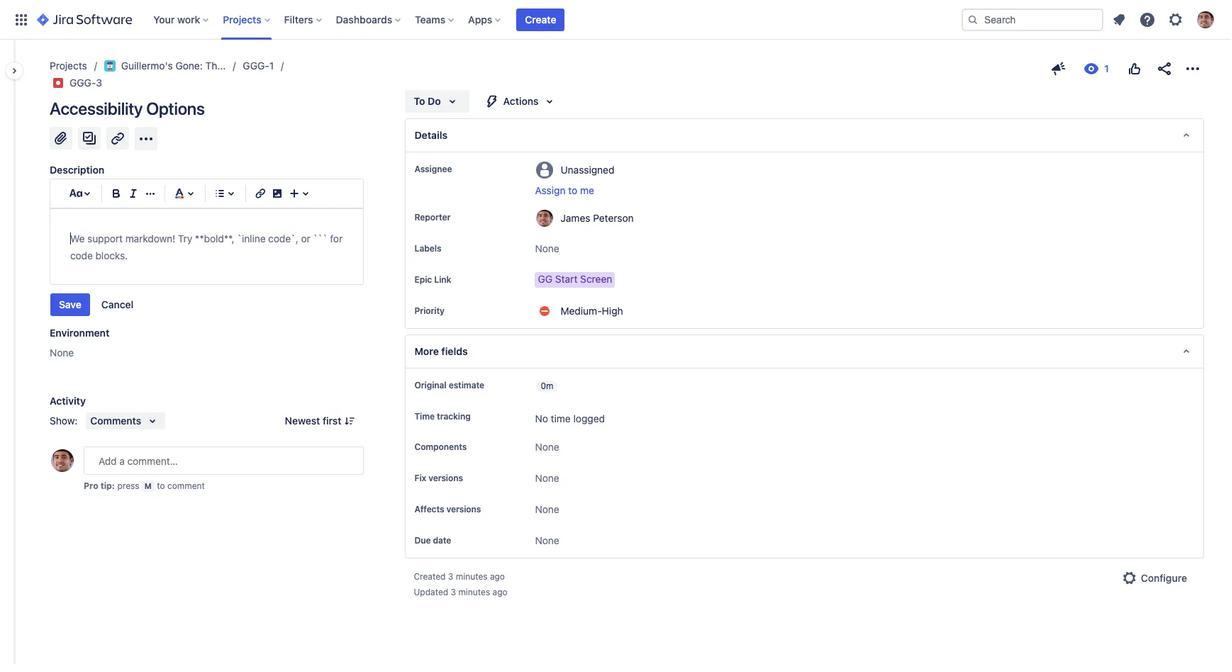 Task type: vqa. For each thing, say whether or not it's contained in the screenshot.
the right est
no



Task type: locate. For each thing, give the bounding box(es) containing it.
minutes right updated
[[458, 587, 490, 598]]

guillermo's gone: th...
[[121, 60, 226, 72]]

affects versions
[[415, 504, 481, 515]]

no time logged
[[535, 413, 605, 425]]

created
[[414, 572, 446, 582]]

ggg-3
[[69, 77, 102, 89]]

versions
[[429, 473, 463, 484], [446, 504, 481, 515]]

search image
[[967, 14, 979, 25]]

accessibility
[[50, 99, 143, 118]]

to right the m on the left bottom of the page
[[157, 481, 165, 491]]

gone:
[[176, 60, 203, 72]]

0 vertical spatial minutes
[[456, 572, 488, 582]]

due
[[415, 536, 431, 546]]

environment
[[50, 327, 109, 339]]

updated
[[414, 587, 448, 598]]

original estimate
[[415, 380, 484, 391]]

description
[[50, 164, 104, 176]]

3
[[96, 77, 102, 89], [448, 572, 453, 582], [451, 587, 456, 598]]

text styles image
[[67, 185, 84, 202]]

0 vertical spatial ggg-
[[243, 60, 269, 72]]

your profile and settings image
[[1197, 11, 1214, 28]]

bug image
[[52, 77, 64, 89]]

bold ⌘b image
[[108, 185, 125, 202]]

dashboards button
[[332, 8, 406, 31]]

to do
[[414, 95, 441, 107]]

created 3 minutes ago updated 3 minutes ago
[[414, 572, 508, 598]]

3 right 'created'
[[448, 572, 453, 582]]

your work button
[[149, 8, 214, 31]]

help image
[[1139, 11, 1156, 28]]

1 horizontal spatial to
[[568, 184, 577, 196]]

guillermo's
[[121, 60, 173, 72]]

1 vertical spatial ago
[[493, 587, 508, 598]]

do
[[428, 95, 441, 107]]

0 vertical spatial versions
[[429, 473, 463, 484]]

ggg- inside ggg-1 'link'
[[243, 60, 269, 72]]

Add a comment… field
[[84, 447, 364, 475]]

versions for fix versions
[[429, 473, 463, 484]]

3 up accessibility
[[96, 77, 102, 89]]

settings image
[[1167, 11, 1184, 28]]

ago down affects versions pin to top. only you can see pinned fields. icon
[[490, 572, 505, 582]]

1 vertical spatial versions
[[446, 504, 481, 515]]

link image
[[252, 185, 269, 202]]

1 vertical spatial minutes
[[458, 587, 490, 598]]

options
[[146, 99, 205, 118]]

minutes
[[456, 572, 488, 582], [458, 587, 490, 598]]

1 vertical spatial projects
[[50, 60, 87, 72]]

projects inside dropdown button
[[223, 13, 261, 25]]

to left me
[[568, 184, 577, 196]]

0 horizontal spatial to
[[157, 481, 165, 491]]

labels
[[415, 243, 441, 254]]

guillermo's gone: the game image
[[104, 60, 115, 72]]

versions left affects versions pin to top. only you can see pinned fields. icon
[[446, 504, 481, 515]]

your work
[[153, 13, 200, 25]]

0 horizontal spatial projects
[[50, 60, 87, 72]]

0 vertical spatial 3
[[96, 77, 102, 89]]

projects
[[223, 13, 261, 25], [50, 60, 87, 72]]

projects for the projects link
[[50, 60, 87, 72]]

actions
[[503, 95, 539, 107]]

comments
[[90, 415, 141, 427]]

ggg- down the projects link
[[69, 77, 96, 89]]

projects up the "ggg-1"
[[223, 13, 261, 25]]

none
[[535, 243, 559, 255], [50, 347, 74, 359], [535, 441, 559, 453], [535, 473, 559, 485], [535, 504, 559, 516], [535, 535, 559, 547]]

affects versions pin to top. only you can see pinned fields. image
[[484, 504, 495, 516]]

ggg-
[[243, 60, 269, 72], [69, 77, 96, 89]]

link issues, web pages, and more image
[[109, 130, 126, 147]]

assignee
[[415, 164, 452, 174]]

sidebar navigation image
[[0, 57, 31, 85]]

primary element
[[9, 0, 962, 39]]

banner containing your work
[[0, 0, 1231, 40]]

vote options: no one has voted for this issue yet. image
[[1126, 60, 1143, 77]]

fix
[[415, 473, 426, 484]]

cancel button
[[93, 294, 142, 316]]

3 right updated
[[451, 587, 456, 598]]

banner
[[0, 0, 1231, 40]]

comments button
[[86, 413, 165, 430]]

projects up bug icon on the top left of page
[[50, 60, 87, 72]]

teams
[[415, 13, 445, 25]]

due date
[[415, 536, 451, 546]]

create subtask image
[[81, 130, 98, 147]]

minutes right 'created'
[[456, 572, 488, 582]]

dashboards
[[336, 13, 392, 25]]

to
[[568, 184, 577, 196], [157, 481, 165, 491]]

profile image of james peterson image
[[51, 450, 74, 472]]

components
[[415, 442, 467, 453]]

1 vertical spatial 3
[[448, 572, 453, 582]]

0 vertical spatial projects
[[223, 13, 261, 25]]

details
[[415, 129, 448, 141]]

versions right fix
[[429, 473, 463, 484]]

projects button
[[219, 8, 276, 31]]

medium-high
[[561, 305, 623, 317]]

1 horizontal spatial ggg-
[[243, 60, 269, 72]]

show:
[[50, 415, 78, 427]]

time
[[551, 413, 571, 425]]

versions for affects versions
[[446, 504, 481, 515]]

logged
[[573, 413, 605, 425]]

accessibility options
[[50, 99, 205, 118]]

ago right updated
[[493, 587, 508, 598]]

0 vertical spatial ago
[[490, 572, 505, 582]]

newest first
[[285, 415, 341, 427]]

medium-
[[561, 305, 602, 317]]

1 horizontal spatial projects
[[223, 13, 261, 25]]

none for labels
[[535, 243, 559, 255]]

more fields
[[415, 345, 468, 357]]

pro
[[84, 481, 98, 491]]

ggg- right th...
[[243, 60, 269, 72]]

none for components
[[535, 441, 559, 453]]

more fields element
[[405, 335, 1204, 369]]

reporter
[[415, 212, 451, 223]]

0 horizontal spatial ggg-
[[69, 77, 96, 89]]

jira software image
[[37, 11, 132, 28], [37, 11, 132, 28]]

0 vertical spatial to
[[568, 184, 577, 196]]

save
[[59, 299, 81, 311]]

create button
[[517, 8, 565, 31]]

attach image
[[52, 130, 69, 147]]

assign
[[535, 184, 566, 196]]

lists image
[[211, 185, 228, 202]]

add image, video, or file image
[[269, 185, 286, 202]]

gg
[[538, 273, 553, 285]]

1 vertical spatial to
[[157, 481, 165, 491]]

ago
[[490, 572, 505, 582], [493, 587, 508, 598]]

1 vertical spatial ggg-
[[69, 77, 96, 89]]

configure link
[[1113, 568, 1196, 590]]



Task type: describe. For each thing, give the bounding box(es) containing it.
none for fix versions
[[535, 473, 559, 485]]

italic ⌘i image
[[125, 185, 142, 202]]

actions image
[[1184, 60, 1201, 77]]

none for due date
[[535, 535, 559, 547]]

press
[[117, 481, 139, 491]]

time
[[415, 411, 435, 422]]

filters button
[[280, 8, 327, 31]]

first
[[323, 415, 341, 427]]

ggg-1
[[243, 60, 274, 72]]

to do button
[[405, 90, 469, 113]]

appswitcher icon image
[[13, 11, 30, 28]]

ggg-3 link
[[69, 74, 102, 91]]

add app image
[[138, 130, 155, 147]]

2 vertical spatial 3
[[451, 587, 456, 598]]

tip:
[[100, 481, 115, 491]]

high
[[602, 305, 623, 317]]

to
[[414, 95, 425, 107]]

pro tip: press m to comment
[[84, 481, 205, 491]]

james
[[561, 212, 590, 224]]

james peterson
[[561, 212, 634, 224]]

m
[[145, 482, 152, 491]]

more formatting image
[[142, 185, 159, 202]]

fix versions
[[415, 473, 463, 484]]

reporter pin to top. only you can see pinned fields. image
[[453, 212, 465, 223]]

gg start screen
[[538, 273, 612, 285]]

projects for projects dropdown button
[[223, 13, 261, 25]]

newest first image
[[344, 416, 356, 427]]

original estimate pin to top. only you can see pinned fields. image
[[487, 380, 499, 391]]

save button
[[50, 294, 90, 316]]

your
[[153, 13, 175, 25]]

activity
[[50, 395, 86, 407]]

epic link
[[415, 274, 451, 285]]

notifications image
[[1111, 11, 1128, 28]]

assign to me button
[[535, 184, 1189, 198]]

unassigned
[[561, 163, 614, 176]]

Description - Main content area, start typing to enter text. text field
[[70, 230, 344, 265]]

assignee pin to top. only you can see pinned fields. image
[[455, 164, 466, 175]]

projects link
[[50, 57, 87, 74]]

newest first button
[[276, 413, 364, 430]]

th...
[[205, 60, 226, 72]]

epic
[[415, 274, 432, 285]]

apps button
[[464, 8, 507, 31]]

apps
[[468, 13, 492, 25]]

3 for ggg-
[[96, 77, 102, 89]]

share image
[[1156, 60, 1173, 77]]

more
[[415, 345, 439, 357]]

peterson
[[593, 212, 634, 224]]

link
[[434, 274, 451, 285]]

guillermo's gone: th... link
[[104, 57, 226, 74]]

create
[[525, 13, 556, 25]]

fields
[[441, 345, 468, 357]]

original
[[415, 380, 447, 391]]

me
[[580, 184, 594, 196]]

give feedback image
[[1050, 60, 1067, 77]]

gg start screen link
[[535, 272, 615, 288]]

affects
[[415, 504, 444, 515]]

date
[[433, 536, 451, 546]]

comment
[[167, 481, 205, 491]]

ggg-1 link
[[243, 57, 274, 74]]

priority
[[415, 306, 445, 316]]

to inside assign to me "button"
[[568, 184, 577, 196]]

work
[[177, 13, 200, 25]]

ggg- for 1
[[243, 60, 269, 72]]

configure
[[1141, 573, 1187, 585]]

0m
[[541, 381, 554, 391]]

estimate
[[449, 380, 484, 391]]

details element
[[405, 118, 1204, 152]]

filters
[[284, 13, 313, 25]]

actions button
[[475, 90, 567, 113]]

time tracking
[[415, 411, 471, 422]]

tracking
[[437, 411, 471, 422]]

no
[[535, 413, 548, 425]]

Search field
[[962, 8, 1103, 31]]

1
[[269, 60, 274, 72]]

priority pin to top. only you can see pinned fields. image
[[447, 306, 459, 317]]

3 for created
[[448, 572, 453, 582]]

assign to me
[[535, 184, 594, 196]]

start
[[555, 273, 578, 285]]

copy link to issue image
[[99, 77, 111, 88]]

newest
[[285, 415, 320, 427]]

teams button
[[411, 8, 460, 31]]

screen
[[580, 273, 612, 285]]

ggg- for 3
[[69, 77, 96, 89]]

cancel
[[101, 299, 134, 311]]



